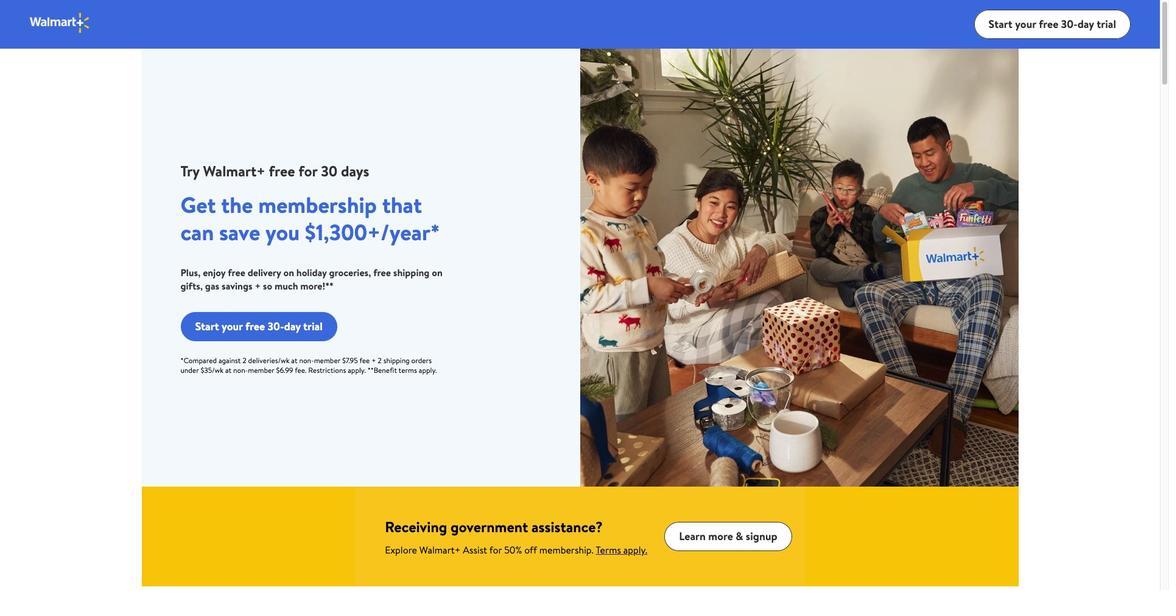 Task type: describe. For each thing, give the bounding box(es) containing it.
apply. inside receiving government assistance? explore walmart+ assist for 50% off membership. terms apply.
[[624, 544, 648, 557]]

so
[[263, 280, 272, 293]]

receiving
[[385, 517, 447, 538]]

0 horizontal spatial non-
[[233, 366, 248, 376]]

signup
[[746, 529, 778, 544]]

plus,
[[181, 266, 201, 280]]

trial for bottommost start your free 30-day trial button
[[303, 319, 323, 334]]

1 2 from the left
[[243, 356, 247, 366]]

groceries,
[[329, 266, 371, 280]]

0 horizontal spatial at
[[225, 366, 232, 376]]

orders
[[412, 356, 432, 366]]

0 horizontal spatial apply.
[[348, 366, 366, 376]]

1 horizontal spatial member
[[314, 356, 341, 366]]

get
[[181, 190, 216, 221]]

assist
[[463, 544, 487, 557]]

+ inside *compared against 2 deliveries/wk at non-member $7.95 fee + 2 shipping orders under $35/wk at non-member $6.99 fee. restrictions apply. **benefit terms apply.
[[372, 356, 376, 366]]

plus, enjoy free delivery on holiday groceries, free shipping on gifts, gas savings + so much more!**
[[181, 266, 443, 293]]

try walmart+ free for 30 days
[[181, 161, 370, 182]]

get the membership that can save you $1,300+/year*
[[181, 190, 440, 248]]

2 2 from the left
[[378, 356, 382, 366]]

save
[[219, 217, 260, 248]]

explore
[[385, 544, 417, 557]]

membership
[[258, 190, 377, 221]]

0 vertical spatial walmart+ image
[[29, 12, 91, 34]]

$35/wk
[[201, 366, 224, 376]]

1 w+ image from the left
[[142, 487, 355, 587]]

fee
[[360, 356, 370, 366]]

your for the topmost start your free 30-day trial button
[[1016, 16, 1037, 31]]

against
[[219, 356, 241, 366]]

shipping inside *compared against 2 deliveries/wk at non-member $7.95 fee + 2 shipping orders under $35/wk at non-member $6.99 fee. restrictions apply. **benefit terms apply.
[[384, 356, 410, 366]]

day for the topmost start your free 30-day trial button
[[1078, 16, 1095, 31]]

savings
[[222, 280, 253, 293]]

shipping inside plus, enjoy free delivery on holiday groceries, free shipping on gifts, gas savings + so much more!**
[[393, 266, 430, 280]]

0 horizontal spatial member
[[248, 366, 275, 376]]

$6.99
[[276, 366, 293, 376]]

1 horizontal spatial non-
[[299, 356, 314, 366]]

days
[[341, 161, 370, 182]]

delivery
[[248, 266, 281, 280]]

can
[[181, 217, 214, 248]]

1 horizontal spatial at
[[291, 356, 298, 366]]

deliveries/wk
[[248, 356, 290, 366]]

learn more & signup
[[679, 529, 778, 544]]

under
[[181, 366, 199, 376]]

day for bottommost start your free 30-day trial button
[[284, 319, 301, 334]]

**benefit
[[368, 366, 397, 376]]

government
[[451, 517, 528, 538]]

your for bottommost start your free 30-day trial button
[[222, 319, 243, 334]]

walmart+ inside receiving government assistance? explore walmart+ assist for 50% off membership. terms apply.
[[420, 544, 461, 557]]

terms
[[399, 366, 417, 376]]

1 on from the left
[[284, 266, 294, 280]]

more!**
[[301, 280, 334, 293]]

that
[[382, 190, 422, 221]]

more
[[709, 529, 733, 544]]



Task type: vqa. For each thing, say whether or not it's contained in the screenshot.
BACK TO WALMART.COM image
no



Task type: locate. For each thing, give the bounding box(es) containing it.
learn more & signup button
[[665, 523, 792, 552]]

2 right against
[[243, 356, 247, 366]]

0 vertical spatial day
[[1078, 16, 1095, 31]]

member
[[314, 356, 341, 366], [248, 366, 275, 376]]

+ right fee
[[372, 356, 376, 366]]

0 vertical spatial your
[[1016, 16, 1037, 31]]

1 vertical spatial your
[[222, 319, 243, 334]]

0 horizontal spatial day
[[284, 319, 301, 334]]

1 vertical spatial walmart+
[[420, 544, 461, 557]]

1 horizontal spatial apply.
[[419, 366, 437, 376]]

1 horizontal spatial walmart+ image
[[580, 49, 1019, 487]]

1 vertical spatial start your free 30-day trial
[[195, 319, 323, 334]]

30-
[[1062, 16, 1078, 31], [268, 319, 284, 334]]

+
[[255, 280, 261, 293], [372, 356, 376, 366]]

member left $6.99
[[248, 366, 275, 376]]

shipping down $1,300+/year*
[[393, 266, 430, 280]]

1 horizontal spatial start
[[989, 16, 1013, 31]]

1 horizontal spatial start your free 30-day trial button
[[974, 10, 1131, 39]]

1 horizontal spatial day
[[1078, 16, 1095, 31]]

trial
[[1097, 16, 1117, 31], [303, 319, 323, 334]]

start your free 30-day trial
[[989, 16, 1117, 31], [195, 319, 323, 334]]

1 horizontal spatial for
[[490, 544, 502, 557]]

receiving government assistance? explore walmart+ assist for 50% off membership. terms apply.
[[385, 517, 648, 557]]

gifts,
[[181, 280, 203, 293]]

0 horizontal spatial your
[[222, 319, 243, 334]]

0 horizontal spatial start
[[195, 319, 219, 334]]

1 horizontal spatial start your free 30-day trial
[[989, 16, 1117, 31]]

0 vertical spatial start your free 30-day trial button
[[974, 10, 1131, 39]]

terms apply. link
[[596, 544, 648, 557]]

2 right fee
[[378, 356, 382, 366]]

1 horizontal spatial w+ image
[[806, 487, 1019, 587]]

0 vertical spatial for
[[299, 161, 318, 182]]

at right $35/wk
[[225, 366, 232, 376]]

1 horizontal spatial your
[[1016, 16, 1037, 31]]

+ inside plus, enjoy free delivery on holiday groceries, free shipping on gifts, gas savings + so much more!**
[[255, 280, 261, 293]]

*compared
[[181, 356, 217, 366]]

$1,300+/year*
[[305, 217, 440, 248]]

1 vertical spatial shipping
[[384, 356, 410, 366]]

for left '30'
[[299, 161, 318, 182]]

on
[[284, 266, 294, 280], [432, 266, 443, 280]]

1 horizontal spatial trial
[[1097, 16, 1117, 31]]

0 horizontal spatial walmart+
[[203, 161, 265, 182]]

start
[[989, 16, 1013, 31], [195, 319, 219, 334]]

1 horizontal spatial 30-
[[1062, 16, 1078, 31]]

0 horizontal spatial +
[[255, 280, 261, 293]]

1 vertical spatial +
[[372, 356, 376, 366]]

at
[[291, 356, 298, 366], [225, 366, 232, 376]]

0 horizontal spatial trial
[[303, 319, 323, 334]]

0 vertical spatial shipping
[[393, 266, 430, 280]]

walmart+
[[203, 161, 265, 182], [420, 544, 461, 557]]

1 vertical spatial for
[[490, 544, 502, 557]]

the
[[221, 190, 253, 221]]

0 horizontal spatial 30-
[[268, 319, 284, 334]]

learn
[[679, 529, 706, 544]]

fee.
[[295, 366, 307, 376]]

off
[[525, 544, 537, 557]]

1 horizontal spatial +
[[372, 356, 376, 366]]

free
[[1039, 16, 1059, 31], [269, 161, 295, 182], [228, 266, 245, 280], [374, 266, 391, 280], [246, 319, 265, 334]]

1 vertical spatial start your free 30-day trial button
[[181, 313, 337, 342]]

apply. right terms
[[419, 366, 437, 376]]

0 horizontal spatial w+ image
[[142, 487, 355, 587]]

non-
[[299, 356, 314, 366], [233, 366, 248, 376]]

walmart+ up the
[[203, 161, 265, 182]]

1 vertical spatial 30-
[[268, 319, 284, 334]]

30
[[321, 161, 338, 182]]

walmart+ image
[[29, 12, 91, 34], [580, 49, 1019, 487]]

$7.95
[[342, 356, 358, 366]]

0 horizontal spatial 2
[[243, 356, 247, 366]]

*compared against 2 deliveries/wk at non-member $7.95 fee + 2 shipping orders under $35/wk at non-member $6.99 fee. restrictions apply. **benefit terms apply.
[[181, 356, 437, 376]]

0 vertical spatial +
[[255, 280, 261, 293]]

assistance?
[[532, 517, 603, 538]]

1 vertical spatial day
[[284, 319, 301, 334]]

30- for bottommost start your free 30-day trial button
[[268, 319, 284, 334]]

at right deliveries/wk
[[291, 356, 298, 366]]

1 horizontal spatial walmart+
[[420, 544, 461, 557]]

apply.
[[348, 366, 366, 376], [419, 366, 437, 376], [624, 544, 648, 557]]

2 horizontal spatial apply.
[[624, 544, 648, 557]]

w+ image
[[142, 487, 355, 587], [806, 487, 1019, 587]]

0 vertical spatial 30-
[[1062, 16, 1078, 31]]

2
[[243, 356, 247, 366], [378, 356, 382, 366]]

terms
[[596, 544, 621, 557]]

membership.
[[540, 544, 594, 557]]

trial for the topmost start your free 30-day trial button
[[1097, 16, 1117, 31]]

day
[[1078, 16, 1095, 31], [284, 319, 301, 334]]

2 on from the left
[[432, 266, 443, 280]]

shipping left orders
[[384, 356, 410, 366]]

restrictions
[[308, 366, 346, 376]]

0 horizontal spatial for
[[299, 161, 318, 182]]

0 vertical spatial walmart+
[[203, 161, 265, 182]]

apply. left '**benefit'
[[348, 366, 366, 376]]

walmart+ down receiving
[[420, 544, 461, 557]]

much
[[275, 280, 298, 293]]

0 vertical spatial start
[[989, 16, 1013, 31]]

0 horizontal spatial on
[[284, 266, 294, 280]]

holiday
[[297, 266, 327, 280]]

1 vertical spatial trial
[[303, 319, 323, 334]]

enjoy
[[203, 266, 226, 280]]

start for bottommost start your free 30-day trial button
[[195, 319, 219, 334]]

50%
[[504, 544, 522, 557]]

0 horizontal spatial start your free 30-day trial button
[[181, 313, 337, 342]]

try
[[181, 161, 200, 182]]

your
[[1016, 16, 1037, 31], [222, 319, 243, 334]]

0 vertical spatial start your free 30-day trial
[[989, 16, 1117, 31]]

start your free 30-day trial button
[[974, 10, 1131, 39], [181, 313, 337, 342]]

you
[[266, 217, 300, 248]]

start for the topmost start your free 30-day trial button
[[989, 16, 1013, 31]]

for inside receiving government assistance? explore walmart+ assist for 50% off membership. terms apply.
[[490, 544, 502, 557]]

for left 50%
[[490, 544, 502, 557]]

1 vertical spatial walmart+ image
[[580, 49, 1019, 487]]

30- for the topmost start your free 30-day trial button
[[1062, 16, 1078, 31]]

0 vertical spatial trial
[[1097, 16, 1117, 31]]

2 w+ image from the left
[[806, 487, 1019, 587]]

0 horizontal spatial start your free 30-day trial
[[195, 319, 323, 334]]

1 vertical spatial start
[[195, 319, 219, 334]]

0 horizontal spatial walmart+ image
[[29, 12, 91, 34]]

1 horizontal spatial on
[[432, 266, 443, 280]]

gas
[[205, 280, 219, 293]]

member left $7.95 on the bottom of page
[[314, 356, 341, 366]]

non- right $35/wk
[[233, 366, 248, 376]]

for
[[299, 161, 318, 182], [490, 544, 502, 557]]

+ left "so"
[[255, 280, 261, 293]]

apply. right the terms at the right bottom of page
[[624, 544, 648, 557]]

shipping
[[393, 266, 430, 280], [384, 356, 410, 366]]

1 horizontal spatial 2
[[378, 356, 382, 366]]

&
[[736, 529, 744, 544]]

non- right $6.99
[[299, 356, 314, 366]]



